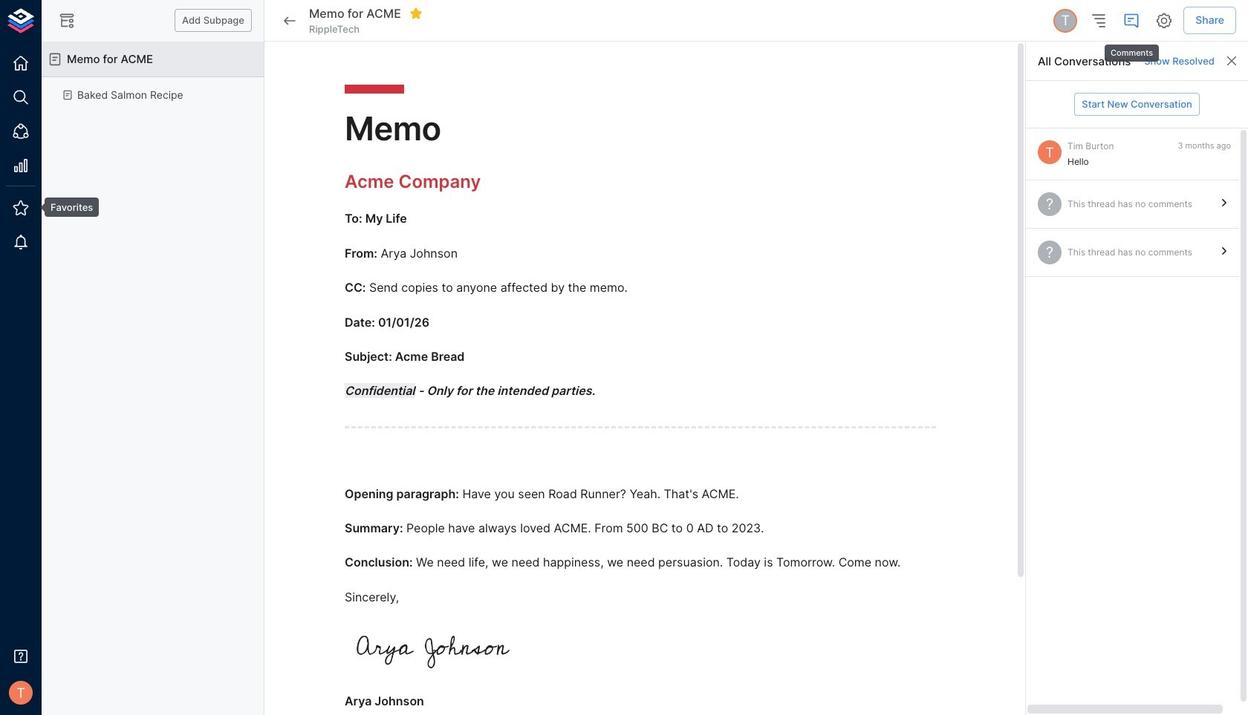 Task type: locate. For each thing, give the bounding box(es) containing it.
remove favorite image
[[409, 7, 423, 20]]

settings image
[[1156, 12, 1174, 29]]

0 horizontal spatial tooltip
[[34, 198, 99, 217]]

1 horizontal spatial tooltip
[[1104, 34, 1161, 63]]

1 vertical spatial tooltip
[[34, 198, 99, 217]]

table of contents image
[[1090, 12, 1108, 29]]

0 vertical spatial tooltip
[[1104, 34, 1161, 63]]

comments image
[[1123, 12, 1141, 29]]

tooltip
[[1104, 34, 1161, 63], [34, 198, 99, 217]]



Task type: describe. For each thing, give the bounding box(es) containing it.
go back image
[[281, 12, 299, 29]]

hide wiki image
[[58, 12, 76, 29]]



Task type: vqa. For each thing, say whether or not it's contained in the screenshot.
the Remove Bookmark image
no



